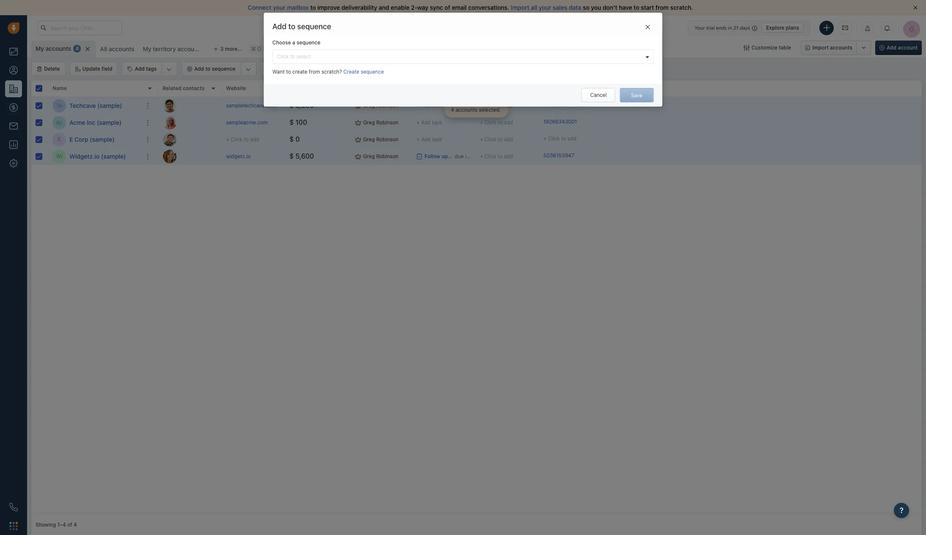 Task type: vqa. For each thing, say whether or not it's contained in the screenshot.
3 more... button
yes



Task type: locate. For each thing, give the bounding box(es) containing it.
connect
[[248, 4, 272, 11]]

0 vertical spatial cancel
[[357, 66, 373, 72]]

add
[[504, 102, 513, 109], [504, 119, 513, 126], [568, 135, 577, 142], [250, 136, 259, 143], [504, 136, 513, 143], [504, 153, 513, 160]]

in inside press space to deselect this row. row
[[465, 153, 469, 159]]

2 vertical spatial container_wx8msf4aqz5i3rn1 image
[[355, 153, 361, 159]]

1 greg from the top
[[363, 102, 375, 109]]

assign
[[273, 66, 290, 72]]

$ left 3,200
[[290, 102, 294, 109]]

3 $ from the top
[[290, 136, 294, 143]]

click up assign
[[277, 53, 289, 60]]

accounts for my
[[46, 45, 71, 52]]

4 cell from the top
[[603, 148, 922, 165]]

0 vertical spatial in
[[728, 25, 732, 30]]

of
[[445, 4, 450, 11], [67, 522, 72, 529]]

1 horizontal spatial your
[[539, 4, 551, 11]]

all accounts button
[[96, 41, 139, 58], [100, 45, 134, 52]]

my left territory
[[143, 45, 151, 52]]

21
[[734, 25, 739, 30]]

2 vertical spatial task
[[432, 136, 442, 142]]

grid containing $ 3,200
[[31, 80, 922, 515]]

container_wx8msf4aqz5i3rn1 image left "customize" at the top right of page
[[744, 45, 750, 51]]

3 more...
[[220, 46, 242, 52]]

explore plans
[[766, 24, 799, 31]]

sales
[[353, 85, 367, 92]]

accounts
[[830, 44, 853, 51], [46, 45, 71, 52], [109, 45, 134, 52], [177, 45, 203, 52], [456, 107, 478, 113]]

2 cell from the top
[[603, 114, 922, 131]]

0 horizontal spatial cancel
[[357, 66, 373, 72]]

1 row group from the left
[[31, 97, 158, 165]]

0 horizontal spatial from
[[309, 68, 320, 75]]

row group
[[31, 97, 158, 165], [158, 97, 922, 165]]

press space to deselect this row. row down "phone"
[[158, 97, 922, 114]]

3 cell from the top
[[603, 131, 922, 148]]

to inside group
[[206, 66, 210, 72]]

2 vertical spatial + add task
[[417, 136, 442, 142]]

row group containing techcave (sample)
[[31, 97, 158, 165]]

0 horizontal spatial in
[[465, 153, 469, 159]]

press space to deselect this row. row containing acme inc (sample)
[[31, 114, 158, 131]]

sequence down 3
[[212, 66, 236, 72]]

1 robinson from the top
[[376, 102, 399, 109]]

press space to deselect this row. row containing $ 100
[[158, 114, 922, 131]]

1 vertical spatial in
[[465, 153, 469, 159]]

(sample) up acme inc (sample)
[[97, 102, 122, 109]]

1 horizontal spatial my
[[143, 45, 151, 52]]

send email image
[[843, 24, 848, 31]]

your left 'mailbox'
[[273, 4, 286, 11]]

import accounts button
[[801, 41, 857, 55]]

press space to deselect this row. row containing $ 5,600
[[158, 148, 922, 165]]

have
[[619, 4, 632, 11]]

1 horizontal spatial from
[[656, 4, 669, 11]]

trial
[[706, 25, 715, 30]]

19266343001 link
[[544, 118, 577, 127]]

cell for $ 0
[[603, 131, 922, 148]]

my for my accounts 4
[[36, 45, 44, 52]]

phone element
[[5, 499, 22, 516]]

container_wx8msf4aqz5i3rn1 image for $ 5,600
[[355, 153, 361, 159]]

1 vertical spatial + add task
[[417, 119, 442, 126]]

scratch?
[[322, 68, 342, 75]]

0 vertical spatial container_wx8msf4aqz5i3rn1 image
[[355, 120, 361, 126]]

2 $ from the top
[[290, 119, 294, 126]]

e corp (sample)
[[69, 136, 115, 143]]

2 row group from the left
[[158, 97, 922, 165]]

of right 1–4
[[67, 522, 72, 529]]

1 $ from the top
[[290, 102, 294, 109]]

from
[[656, 4, 669, 11], [309, 68, 320, 75]]

mailbox
[[287, 4, 309, 11]]

press space to deselect this row. row down 19266520001 link
[[158, 114, 922, 131]]

sales owner
[[353, 85, 383, 92]]

row group containing $ 3,200
[[158, 97, 922, 165]]

0 horizontal spatial days
[[475, 153, 487, 159]]

container_wx8msf4aqz5i3rn1 image right scratch?
[[347, 66, 353, 72]]

days right 21
[[740, 25, 750, 30]]

accounts left selected.
[[456, 107, 478, 113]]

amount
[[319, 85, 338, 92]]

container_wx8msf4aqz5i3rn1 image inside customize table button
[[744, 45, 750, 51]]

e up wi
[[58, 136, 61, 143]]

cancel button
[[582, 88, 616, 102]]

task for $ 0
[[432, 136, 442, 142]]

2 task from the top
[[432, 119, 442, 126]]

add tags group
[[122, 62, 177, 76]]

grid
[[31, 80, 922, 515]]

press space to deselect this row. row down e corp (sample) link
[[31, 148, 158, 165]]

sequence down 'improve'
[[297, 22, 331, 31]]

0 vertical spatial 4
[[75, 45, 79, 52]]

sequence inside button
[[212, 66, 236, 72]]

0 vertical spatial + add task
[[417, 102, 442, 109]]

add tags
[[135, 66, 157, 72]]

+ click to add for $ 0
[[480, 136, 513, 143]]

click down 19266343001 link
[[548, 135, 560, 142]]

+ add task for $ 0
[[417, 136, 442, 142]]

container_wx8msf4aqz5i3rn1 image
[[355, 120, 361, 126], [355, 137, 361, 142], [355, 153, 361, 159]]

$ left 100
[[290, 119, 294, 126]]

2 your from the left
[[539, 4, 551, 11]]

2
[[471, 153, 474, 159]]

click up 'due in 2 days' at top
[[485, 136, 497, 143]]

showing 1–4 of 4
[[36, 522, 77, 529]]

days
[[740, 25, 750, 30], [475, 153, 487, 159]]

4 down the search your crm... text box on the left of page
[[75, 45, 79, 52]]

add to sequence down 3
[[194, 66, 236, 72]]

ac
[[56, 119, 62, 126]]

greg robinson
[[363, 102, 399, 109], [363, 119, 399, 126], [363, 136, 399, 143], [363, 153, 399, 160]]

1 vertical spatial import
[[813, 44, 829, 51]]

1 your from the left
[[273, 4, 286, 11]]

2 + add task from the top
[[417, 119, 442, 126]]

robinson for 3,200
[[376, 102, 399, 109]]

you
[[591, 4, 601, 11]]

choose
[[272, 40, 291, 46]]

0 horizontal spatial my
[[36, 45, 44, 52]]

all
[[100, 45, 107, 52]]

my
[[36, 45, 44, 52], [143, 45, 151, 52]]

press space to deselect this row. row containing $ 0
[[158, 131, 922, 148]]

of right the sync
[[445, 4, 450, 11]]

press space to deselect this row. row containing $ 3,200
[[158, 97, 922, 114]]

name row
[[31, 80, 158, 97]]

1 vertical spatial container_wx8msf4aqz5i3rn1 image
[[355, 137, 361, 142]]

1 horizontal spatial days
[[740, 25, 750, 30]]

2 greg from the top
[[363, 119, 375, 126]]

0 horizontal spatial of
[[67, 522, 72, 529]]

click up widgetz.io link
[[231, 136, 242, 143]]

0 vertical spatial add to sequence
[[272, 22, 331, 31]]

0 horizontal spatial e
[[58, 136, 61, 143]]

0 vertical spatial of
[[445, 4, 450, 11]]

3 more... button
[[209, 43, 247, 55]]

container_wx8msf4aqz5i3rn1 image
[[744, 45, 750, 51], [347, 66, 353, 72], [355, 103, 361, 109], [417, 153, 423, 159]]

+ add task for $ 3,200
[[417, 102, 442, 109]]

accounts up delete on the top left of page
[[46, 45, 71, 52]]

delete button
[[31, 62, 65, 76]]

add inside dialog
[[272, 22, 287, 31]]

from right create
[[309, 68, 320, 75]]

days inside press space to deselect this row. row
[[475, 153, 487, 159]]

4 right 1–4
[[74, 522, 77, 529]]

accounts down send email image
[[830, 44, 853, 51]]

in left 2
[[465, 153, 469, 159]]

add to sequence up choose a sequence
[[272, 22, 331, 31]]

my accounts link
[[36, 44, 71, 53]]

add to sequence inside button
[[194, 66, 236, 72]]

1 vertical spatial task
[[432, 119, 442, 126]]

add inside button
[[135, 66, 145, 72]]

import
[[511, 4, 530, 11], [813, 44, 829, 51]]

3 robinson from the top
[[376, 136, 399, 143]]

cancel inside "button"
[[590, 92, 607, 98]]

press space to deselect this row. row up widgetz.io (sample)
[[31, 131, 158, 148]]

create sequence link
[[343, 68, 384, 75]]

3 + add task from the top
[[417, 136, 442, 142]]

press space to deselect this row. row
[[31, 97, 158, 114], [158, 97, 922, 114], [31, 114, 158, 131], [158, 114, 922, 131], [31, 131, 158, 148], [158, 131, 922, 148], [31, 148, 158, 165], [158, 148, 922, 165]]

1 horizontal spatial import
[[813, 44, 829, 51]]

0 vertical spatial task
[[432, 102, 442, 109]]

2 robinson from the top
[[376, 119, 399, 126]]

your right all
[[539, 4, 551, 11]]

1 greg robinson from the top
[[363, 102, 399, 109]]

name
[[52, 85, 67, 92]]

2 container_wx8msf4aqz5i3rn1 image from the top
[[355, 137, 361, 142]]

3
[[220, 46, 224, 52]]

$ 100
[[290, 119, 307, 126]]

press space to deselect this row. row up e corp (sample)
[[31, 114, 158, 131]]

3 task from the top
[[432, 136, 442, 142]]

widgetz.io
[[69, 153, 100, 160]]

$ left 0
[[290, 136, 294, 143]]

phone
[[544, 85, 559, 92]]

to
[[310, 4, 316, 11], [634, 4, 640, 11], [288, 22, 295, 31], [290, 53, 295, 60], [206, 66, 210, 72], [291, 66, 296, 72], [286, 68, 291, 75], [498, 102, 503, 109], [498, 119, 503, 126], [561, 135, 566, 142], [244, 136, 249, 143], [498, 136, 503, 143], [498, 153, 503, 160]]

3 greg from the top
[[363, 136, 375, 143]]

accounts inside button
[[830, 44, 853, 51]]

in left 21
[[728, 25, 732, 30]]

1 vertical spatial days
[[475, 153, 487, 159]]

accounts inside grid
[[456, 107, 478, 113]]

1 cell from the top
[[603, 97, 922, 114]]

plans
[[786, 24, 799, 31]]

0 horizontal spatial add to sequence
[[194, 66, 236, 72]]

1 vertical spatial from
[[309, 68, 320, 75]]

your
[[695, 25, 705, 30]]

add to sequence inside dialog
[[272, 22, 331, 31]]

5036153947
[[544, 152, 574, 159]]

1 horizontal spatial e
[[69, 136, 73, 143]]

1 horizontal spatial add to sequence
[[272, 22, 331, 31]]

techcave (sample) link
[[69, 101, 122, 110]]

add to sequence dialog
[[264, 13, 662, 107]]

greg robinson for $ 5,600
[[363, 153, 399, 160]]

press space to deselect this row. row up acme inc (sample)
[[31, 97, 158, 114]]

due
[[455, 153, 464, 159]]

press space to deselect this row. row up 5036153947
[[158, 131, 922, 148]]

1 task from the top
[[432, 102, 442, 109]]

import accounts
[[813, 44, 853, 51]]

$ left 5,600
[[290, 152, 294, 160]]

container_wx8msf4aqz5i3rn1 image for $ 100
[[355, 120, 361, 126]]

4 robinson from the top
[[376, 153, 399, 160]]

and
[[379, 4, 389, 11]]

$ 0
[[290, 136, 300, 143]]

1 vertical spatial of
[[67, 522, 72, 529]]

1 vertical spatial cancel
[[590, 92, 607, 98]]

accounts right all
[[109, 45, 134, 52]]

update
[[82, 66, 100, 72]]

3 container_wx8msf4aqz5i3rn1 image from the top
[[355, 153, 361, 159]]

4 greg robinson from the top
[[363, 153, 399, 160]]

wi
[[56, 153, 62, 160]]

0 vertical spatial from
[[656, 4, 669, 11]]

o
[[257, 46, 261, 52]]

$ for $ 0
[[290, 136, 294, 143]]

1 container_wx8msf4aqz5i3rn1 image from the top
[[355, 120, 361, 126]]

data
[[569, 4, 581, 11]]

explore
[[766, 24, 785, 31]]

1 horizontal spatial in
[[728, 25, 732, 30]]

cell for $ 5,600
[[603, 148, 922, 165]]

0 horizontal spatial your
[[273, 4, 286, 11]]

so
[[583, 4, 590, 11]]

3,200
[[296, 102, 314, 109]]

press space to deselect this row. row down 19266343001 link
[[158, 148, 922, 165]]

days right 2
[[475, 153, 487, 159]]

from right start
[[656, 4, 669, 11]]

greg
[[363, 102, 375, 109], [363, 119, 375, 126], [363, 136, 375, 143], [363, 153, 375, 160]]

1 horizontal spatial of
[[445, 4, 450, 11]]

improve
[[318, 4, 340, 11]]

enable
[[391, 4, 410, 11]]

cell
[[603, 97, 922, 114], [603, 114, 922, 131], [603, 131, 922, 148], [603, 148, 922, 165]]

update field
[[82, 66, 112, 72]]

greg robinson for $ 0
[[363, 136, 399, 143]]

1 + add task from the top
[[417, 102, 442, 109]]

e for e
[[58, 136, 61, 143]]

corp
[[75, 136, 88, 143]]

2 vertical spatial 4
[[74, 522, 77, 529]]

from inside "add to sequence" dialog
[[309, 68, 320, 75]]

4 greg from the top
[[363, 153, 375, 160]]

my up delete button
[[36, 45, 44, 52]]

my territory accounts button
[[139, 41, 206, 58], [143, 45, 203, 52]]

2 greg robinson from the top
[[363, 119, 399, 126]]

1 horizontal spatial cancel
[[590, 92, 607, 98]]

import inside button
[[813, 44, 829, 51]]

robinson
[[376, 102, 399, 109], [376, 119, 399, 126], [376, 136, 399, 143], [376, 153, 399, 160]]

3 greg robinson from the top
[[363, 136, 399, 143]]

4 $ from the top
[[290, 152, 294, 160]]

sequence
[[297, 22, 331, 31], [297, 40, 320, 46], [212, 66, 236, 72], [361, 68, 384, 75]]

1 vertical spatial add to sequence
[[194, 66, 236, 72]]

4 left selected.
[[451, 107, 454, 113]]

next activity
[[417, 85, 448, 92]]

(sample)
[[97, 102, 122, 109], [97, 119, 122, 126], [90, 136, 115, 143], [101, 153, 126, 160]]

tags
[[146, 66, 157, 72]]

0 horizontal spatial import
[[511, 4, 530, 11]]

e left corp
[[69, 136, 73, 143]]

4
[[75, 45, 79, 52], [451, 107, 454, 113], [74, 522, 77, 529]]



Task type: describe. For each thing, give the bounding box(es) containing it.
inc
[[87, 119, 95, 126]]

explore plans link
[[762, 23, 804, 33]]

greg for 3,200
[[363, 102, 375, 109]]

+ add task for $ 100
[[417, 119, 442, 126]]

sampleacme.com
[[226, 119, 268, 126]]

press space to deselect this row. row containing widgetz.io (sample)
[[31, 148, 158, 165]]

showing
[[36, 522, 56, 529]]

5,600
[[296, 152, 314, 160]]

(sample) down e corp (sample) link
[[101, 153, 126, 160]]

cell for $ 3,200
[[603, 97, 922, 114]]

4 inside my accounts 4
[[75, 45, 79, 52]]

sales
[[553, 4, 567, 11]]

click inside button
[[277, 53, 289, 60]]

related contacts
[[163, 85, 205, 92]]

cell for $ 100
[[603, 114, 922, 131]]

what's new image
[[865, 25, 871, 31]]

sequence up owner on the left top of the page
[[361, 68, 384, 75]]

customize table button
[[738, 41, 797, 55]]

deliverability
[[342, 4, 377, 11]]

acme inc (sample)
[[69, 119, 122, 126]]

choose a sequence
[[272, 40, 320, 46]]

techcave
[[69, 102, 96, 109]]

acme inc (sample) link
[[69, 118, 122, 127]]

add account
[[887, 44, 918, 51]]

container_wx8msf4aqz5i3rn1 image for $ 0
[[355, 137, 361, 142]]

website
[[226, 85, 246, 92]]

bulk
[[375, 66, 385, 72]]

merge button
[[306, 62, 340, 76]]

te
[[56, 102, 62, 109]]

start
[[641, 4, 654, 11]]

greg robinson for $ 100
[[363, 119, 399, 126]]

widgetz.io
[[226, 153, 251, 160]]

close image
[[914, 6, 918, 10]]

add for $ 3,200
[[504, 102, 513, 109]]

connect your mailbox to improve deliverability and enable 2-way sync of email conversations. import all your sales data so you don't have to start from scratch.
[[248, 4, 693, 11]]

angle down image
[[246, 65, 251, 74]]

greg for 100
[[363, 119, 375, 126]]

2-
[[411, 4, 417, 11]]

sequence up select
[[297, 40, 320, 46]]

add tags button
[[123, 62, 162, 76]]

click to select
[[277, 53, 311, 60]]

19266520001 link
[[544, 101, 577, 110]]

click down selected.
[[485, 119, 497, 126]]

accounts for import
[[830, 44, 853, 51]]

accounts right territory
[[177, 45, 203, 52]]

widgetz.io (sample)
[[69, 153, 126, 160]]

19266343001
[[544, 118, 577, 125]]

freshworks switcher image
[[9, 522, 18, 531]]

greg robinson for $ 3,200
[[363, 102, 399, 109]]

territory
[[153, 45, 176, 52]]

tags
[[480, 85, 492, 92]]

activity
[[430, 85, 448, 92]]

19266520001
[[544, 102, 577, 108]]

selection
[[387, 66, 409, 72]]

robinson for 100
[[376, 119, 399, 126]]

more...
[[225, 46, 242, 52]]

conversations.
[[468, 4, 509, 11]]

customize
[[752, 44, 778, 51]]

techcave (sample)
[[69, 102, 122, 109]]

e for e corp (sample)
[[69, 136, 73, 143]]

cancel bulk selection
[[357, 66, 409, 72]]

click to select button
[[272, 49, 654, 64]]

1–4
[[57, 522, 66, 529]]

(sample) up widgetz.io (sample)
[[90, 136, 115, 143]]

j image
[[163, 150, 177, 163]]

import accounts group
[[801, 41, 871, 55]]

⌘ o
[[251, 46, 261, 52]]

assign to button
[[261, 62, 302, 76]]

task for $ 100
[[432, 119, 442, 126]]

owner
[[368, 85, 383, 92]]

task for $ 3,200
[[432, 102, 442, 109]]

$ 5,600
[[290, 152, 314, 160]]

add for $ 5,600
[[504, 153, 513, 160]]

+ click to add for $ 3,200
[[480, 102, 513, 109]]

+ click to add for $ 5,600
[[480, 153, 513, 160]]

create
[[292, 68, 308, 75]]

selected.
[[479, 107, 501, 113]]

+ click to add for $ 100
[[480, 119, 513, 126]]

your trial ends in 21 days
[[695, 25, 750, 30]]

a
[[292, 40, 295, 46]]

open deals amount
[[290, 85, 338, 92]]

add for $ 100
[[504, 119, 513, 126]]

accounts for 4
[[456, 107, 478, 113]]

cancel for cancel bulk selection
[[357, 66, 373, 72]]

click down tags
[[485, 102, 497, 109]]

next
[[417, 85, 428, 92]]

contacts
[[183, 85, 205, 92]]

way
[[417, 4, 429, 11]]

delete
[[44, 66, 60, 72]]

update field button
[[70, 62, 118, 76]]

Search your CRM... text field
[[37, 21, 122, 35]]

sampletechcave.com
[[226, 102, 277, 109]]

merge
[[319, 66, 334, 72]]

e corp (sample) link
[[69, 135, 115, 144]]

add account button
[[876, 41, 922, 55]]

robinson for 5,600
[[376, 153, 399, 160]]

deals
[[304, 85, 318, 92]]

greg for 0
[[363, 136, 375, 143]]

create
[[343, 68, 359, 75]]

click right 2
[[485, 153, 497, 160]]

customize table
[[752, 44, 791, 51]]

scratch.
[[670, 4, 693, 11]]

$ 3,200
[[290, 102, 314, 109]]

angle down image
[[167, 65, 172, 74]]

greg for 5,600
[[363, 153, 375, 160]]

robinson for 0
[[376, 136, 399, 143]]

1 vertical spatial 4
[[451, 107, 454, 113]]

press space to deselect this row. row containing e corp (sample)
[[31, 131, 158, 148]]

0 vertical spatial import
[[511, 4, 530, 11]]

due in 2 days
[[455, 153, 487, 159]]

$ for $ 100
[[290, 119, 294, 126]]

4 accounts selected.
[[451, 107, 501, 113]]

(sample) right inc
[[97, 119, 122, 126]]

ends
[[716, 25, 727, 30]]

accounts for all
[[109, 45, 134, 52]]

my for my territory accounts
[[143, 45, 151, 52]]

container_wx8msf4aqz5i3rn1 image down sales
[[355, 103, 361, 109]]

add to sequence group
[[182, 62, 256, 76]]

press space to deselect this row. row containing techcave (sample)
[[31, 97, 158, 114]]

select
[[297, 53, 311, 60]]

$ for $ 3,200
[[290, 102, 294, 109]]

0
[[296, 136, 300, 143]]

s image
[[163, 99, 177, 112]]

phone image
[[9, 503, 18, 512]]

l image
[[163, 116, 177, 129]]

0 vertical spatial days
[[740, 25, 750, 30]]

container_wx8msf4aqz5i3rn1 image left 'due'
[[417, 153, 423, 159]]

add for $ 0
[[504, 136, 513, 143]]

assign to
[[273, 66, 296, 72]]

sampleacme.com link
[[226, 119, 268, 126]]

sync
[[430, 4, 443, 11]]

widgetz.io (sample) link
[[69, 152, 126, 161]]

acme
[[69, 119, 85, 126]]

connect your mailbox link
[[248, 4, 310, 11]]

$ for $ 5,600
[[290, 152, 294, 160]]

100
[[296, 119, 307, 126]]

cancel for cancel
[[590, 92, 607, 98]]

j image
[[163, 133, 177, 146]]

want
[[272, 68, 285, 75]]

table
[[779, 44, 791, 51]]



